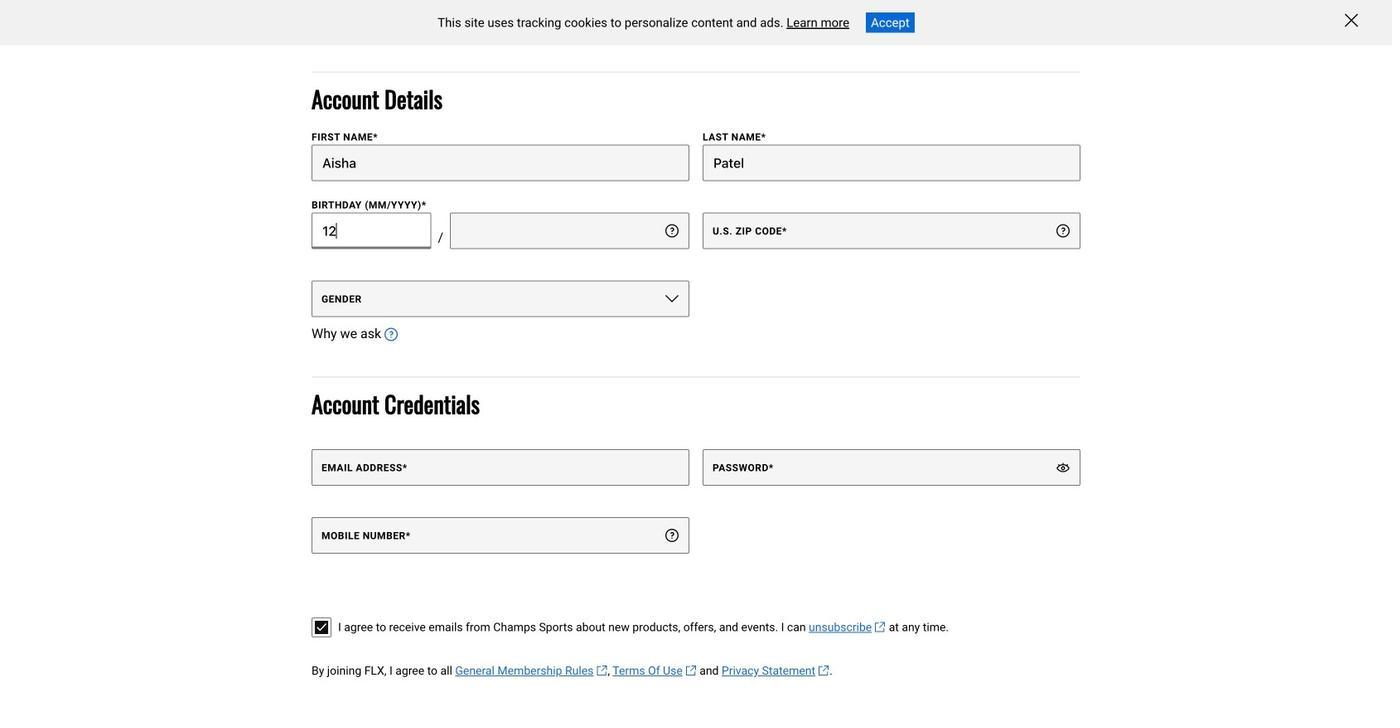 Task type: vqa. For each thing, say whether or not it's contained in the screenshot.
More Information icon
yes



Task type: describe. For each thing, give the bounding box(es) containing it.
cookie banner region
[[0, 0, 1393, 45]]

show password image
[[1057, 461, 1070, 474]]



Task type: locate. For each thing, give the bounding box(es) containing it.
None email field
[[312, 449, 690, 486]]

None password field
[[703, 449, 1081, 486]]

None text field
[[703, 145, 1081, 181], [312, 213, 431, 249], [450, 213, 690, 249], [703, 145, 1081, 181], [312, 213, 431, 249], [450, 213, 690, 249]]

required element
[[373, 131, 378, 143], [761, 131, 766, 143], [782, 225, 787, 237], [403, 462, 408, 474], [769, 462, 774, 474], [406, 530, 411, 542]]

close image
[[1345, 14, 1359, 27]]

None telephone field
[[312, 517, 690, 554]]

more information image
[[666, 224, 679, 237], [1057, 224, 1070, 237], [385, 328, 398, 341], [666, 529, 679, 542]]

None text field
[[312, 145, 690, 181], [703, 213, 1081, 249], [312, 145, 690, 181], [703, 213, 1081, 249]]



